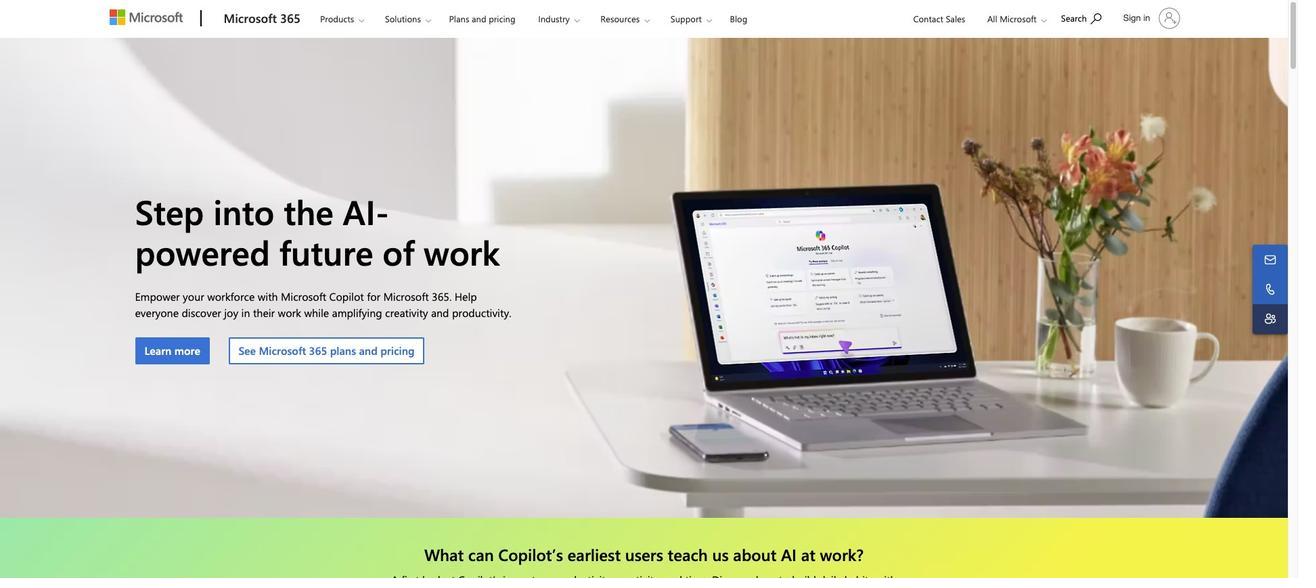 Task type: locate. For each thing, give the bounding box(es) containing it.
blog link
[[724, 1, 754, 33]]

and right plans
[[472, 13, 486, 24]]

in inside empower your workforce with microsoft copilot for microsoft 365. help everyone discover joy in their work while amplifying creativity and productivity.
[[241, 306, 250, 320]]

microsoft 365 link
[[217, 1, 307, 37]]

1 vertical spatial and
[[431, 306, 449, 320]]

pricing right plans
[[489, 13, 516, 24]]

products button
[[309, 1, 375, 37]]

1 vertical spatial pricing
[[381, 344, 415, 358]]

copilot
[[329, 290, 364, 304]]

solutions button
[[374, 1, 442, 37]]

pricing down creativity at the bottom left of page
[[381, 344, 415, 358]]

0 vertical spatial work
[[424, 229, 500, 275]]

0 horizontal spatial and
[[359, 344, 378, 358]]

resources button
[[589, 1, 661, 37]]

learn more link
[[135, 338, 210, 365]]

0 vertical spatial 365
[[280, 10, 300, 26]]

1 horizontal spatial work
[[424, 229, 500, 275]]

and
[[472, 13, 486, 24], [431, 306, 449, 320], [359, 344, 378, 358]]

contact sales link
[[907, 1, 972, 33]]

microsoft inside dropdown button
[[1000, 13, 1037, 24]]

1 horizontal spatial 365
[[309, 344, 327, 358]]

0 horizontal spatial in
[[241, 306, 250, 320]]

365 left products
[[280, 10, 300, 26]]

0 vertical spatial pricing
[[489, 13, 516, 24]]

and down 365.
[[431, 306, 449, 320]]

microsoft 365
[[224, 10, 300, 26]]

365 left plans at the left bottom of page
[[309, 344, 327, 358]]

future
[[279, 229, 373, 275]]

1 vertical spatial work
[[278, 306, 301, 320]]

of
[[383, 229, 415, 275]]

1 vertical spatial in
[[241, 306, 250, 320]]

work
[[424, 229, 500, 275], [278, 306, 301, 320]]

in right sign at the right top of page
[[1144, 13, 1150, 23]]

365.
[[432, 290, 452, 304]]

ai
[[781, 544, 797, 566]]

sign in link
[[1115, 2, 1186, 35]]

in
[[1144, 13, 1150, 23], [241, 306, 250, 320]]

work up help
[[424, 229, 500, 275]]

0 vertical spatial and
[[472, 13, 486, 24]]

microsoft
[[224, 10, 277, 26], [1000, 13, 1037, 24], [281, 290, 326, 304], [383, 290, 429, 304], [259, 344, 306, 358]]

support button
[[659, 1, 723, 37]]

what can copilot's earliest users teach us about ai at work?
[[424, 544, 864, 566]]

empower
[[135, 290, 180, 304]]

0 vertical spatial in
[[1144, 13, 1150, 23]]

365
[[280, 10, 300, 26], [309, 344, 327, 358]]

1 horizontal spatial and
[[431, 306, 449, 320]]

us
[[712, 544, 729, 566]]

blog
[[730, 13, 748, 24]]

sign in
[[1123, 13, 1150, 23]]

step
[[135, 189, 204, 234]]

2 vertical spatial and
[[359, 344, 378, 358]]

0 horizontal spatial work
[[278, 306, 301, 320]]

1 horizontal spatial pricing
[[489, 13, 516, 24]]

learn more
[[145, 344, 200, 358]]

a laptop running microsoft 365 sitting on a counter next to a vase of flowers. image
[[0, 38, 1288, 518]]

their
[[253, 306, 275, 320]]

1 vertical spatial 365
[[309, 344, 327, 358]]

and right plans at the left bottom of page
[[359, 344, 378, 358]]

0 horizontal spatial pricing
[[381, 344, 415, 358]]

pricing
[[489, 13, 516, 24], [381, 344, 415, 358]]

discover
[[182, 306, 221, 320]]

amplifying
[[332, 306, 382, 320]]

more
[[175, 344, 200, 358]]

in right joy
[[241, 306, 250, 320]]

about
[[733, 544, 777, 566]]

0 horizontal spatial 365
[[280, 10, 300, 26]]

see microsoft 365 plans and pricing
[[239, 344, 415, 358]]

all microsoft button
[[977, 1, 1054, 37]]

work right their
[[278, 306, 301, 320]]



Task type: describe. For each thing, give the bounding box(es) containing it.
see microsoft 365 plans and pricing link
[[229, 338, 424, 365]]

the
[[284, 189, 334, 234]]

with
[[258, 290, 278, 304]]

users
[[625, 544, 663, 566]]

can
[[468, 544, 494, 566]]

creativity
[[385, 306, 428, 320]]

plans and pricing
[[449, 13, 516, 24]]

learn
[[145, 344, 172, 358]]

work?
[[820, 544, 864, 566]]

while
[[304, 306, 329, 320]]

contact
[[913, 13, 943, 24]]

all
[[988, 13, 997, 24]]

search button
[[1055, 2, 1108, 32]]

for
[[367, 290, 380, 304]]

copilot's
[[498, 544, 563, 566]]

into
[[213, 189, 274, 234]]

teach
[[668, 544, 708, 566]]

powered
[[135, 229, 270, 275]]

sales
[[946, 13, 966, 24]]

365 inside see microsoft 365 plans and pricing link
[[309, 344, 327, 358]]

industry button
[[527, 1, 591, 37]]

plans and pricing link
[[443, 1, 522, 33]]

empower your workforce with microsoft copilot for microsoft 365. help everyone discover joy in their work while amplifying creativity and productivity.
[[135, 290, 511, 320]]

workforce
[[207, 290, 255, 304]]

industry
[[538, 13, 570, 24]]

microsoft image
[[109, 9, 182, 25]]

plans
[[330, 344, 356, 358]]

resources
[[601, 13, 640, 24]]

work inside empower your workforce with microsoft copilot for microsoft 365. help everyone discover joy in their work while amplifying creativity and productivity.
[[278, 306, 301, 320]]

2 horizontal spatial and
[[472, 13, 486, 24]]

and inside empower your workforce with microsoft copilot for microsoft 365. help everyone discover joy in their work while amplifying creativity and productivity.
[[431, 306, 449, 320]]

plans
[[449, 13, 469, 24]]

all microsoft
[[988, 13, 1037, 24]]

contact sales
[[913, 13, 966, 24]]

help
[[455, 290, 477, 304]]

products
[[320, 13, 354, 24]]

your
[[183, 290, 204, 304]]

support
[[671, 13, 702, 24]]

at
[[801, 544, 816, 566]]

productivity.
[[452, 306, 511, 320]]

365 inside microsoft 365 link
[[280, 10, 300, 26]]

search
[[1061, 12, 1087, 24]]

earliest
[[568, 544, 621, 566]]

work inside step into the ai- powered future of work
[[424, 229, 500, 275]]

solutions
[[385, 13, 421, 24]]

joy
[[224, 306, 238, 320]]

what
[[424, 544, 464, 566]]

Search search field
[[1054, 2, 1115, 32]]

ai-
[[343, 189, 389, 234]]

everyone
[[135, 306, 179, 320]]

sign
[[1123, 13, 1141, 23]]

1 horizontal spatial in
[[1144, 13, 1150, 23]]

see
[[239, 344, 256, 358]]

step into the ai- powered future of work
[[135, 189, 500, 275]]



Task type: vqa. For each thing, say whether or not it's contained in the screenshot.
the other to the left
no



